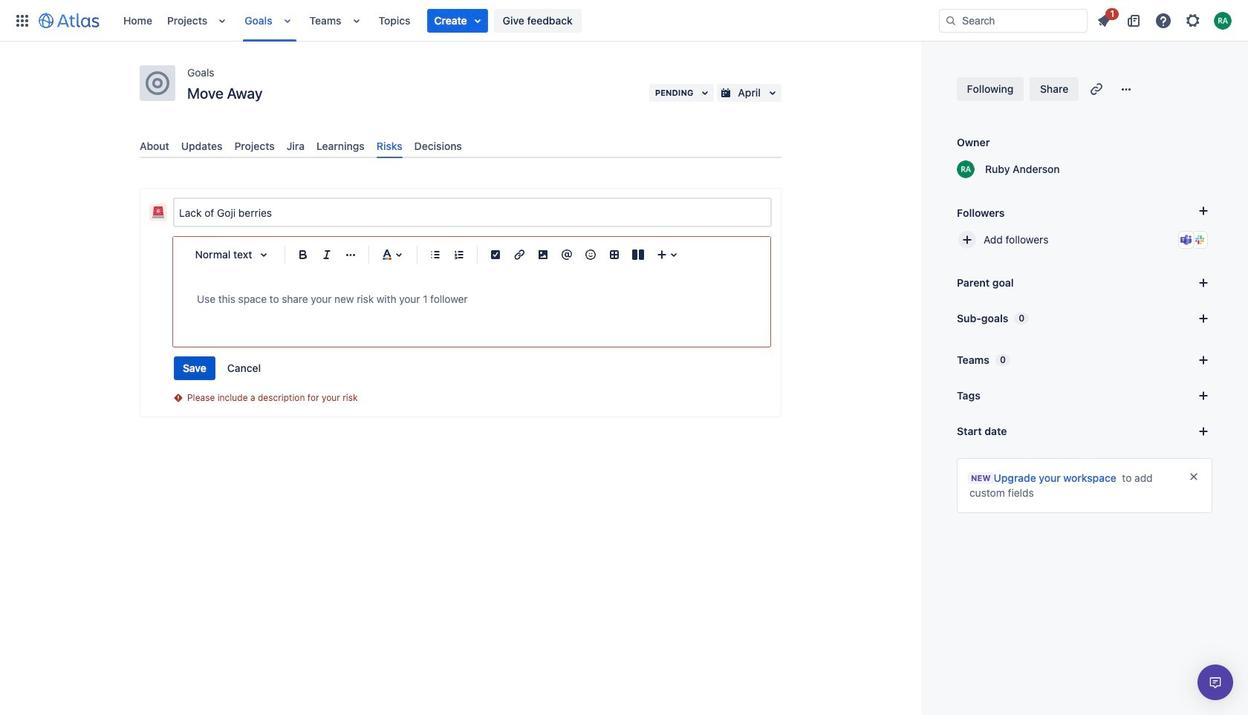 Task type: describe. For each thing, give the bounding box(es) containing it.
text formatting group
[[291, 243, 363, 267]]

add team image
[[1195, 351, 1212, 369]]

bold ⌘b image
[[294, 246, 312, 264]]

risk icon image
[[152, 207, 164, 219]]

set start date image
[[1195, 423, 1212, 441]]

slack logo showing nan channels are connected to this goal image
[[1194, 234, 1206, 246]]

What's the summary of your risk? text field
[[175, 199, 770, 226]]

top element
[[9, 0, 939, 41]]

notifications image
[[1095, 12, 1113, 29]]

msteams logo showing  channels are connected to this goal image
[[1180, 234, 1192, 246]]

add image, video, or file image
[[534, 246, 552, 264]]

close banner image
[[1188, 471, 1200, 483]]

Search field
[[939, 9, 1088, 32]]

switch to... image
[[13, 12, 31, 29]]

add tag image
[[1195, 387, 1212, 405]]

bullet list ⌘⇧8 image
[[426, 246, 444, 264]]

emoji : image
[[582, 246, 600, 264]]

1 horizontal spatial list
[[1091, 6, 1239, 32]]

error image
[[172, 392, 184, 404]]

more icon image
[[1117, 80, 1135, 98]]

layouts image
[[629, 246, 647, 264]]

Main content area, start typing to enter text. text field
[[197, 291, 747, 308]]

0 horizontal spatial list
[[116, 0, 939, 41]]



Task type: vqa. For each thing, say whether or not it's contained in the screenshot.
"Cancelled"
no



Task type: locate. For each thing, give the bounding box(es) containing it.
search image
[[945, 14, 957, 26]]

list formating group
[[423, 243, 471, 267]]

list item
[[1091, 6, 1119, 32], [427, 9, 488, 32]]

tab list
[[134, 134, 787, 158]]

None search field
[[939, 9, 1088, 32]]

more formatting image
[[342, 246, 360, 264]]

add follower image
[[958, 231, 976, 249]]

list item inside list
[[427, 9, 488, 32]]

italic ⌘i image
[[318, 246, 336, 264]]

add a follower image
[[1195, 202, 1212, 220]]

0 horizontal spatial list item
[[427, 9, 488, 32]]

1 horizontal spatial list item
[[1091, 6, 1119, 32]]

help image
[[1154, 12, 1172, 29]]

mention @ image
[[558, 246, 576, 264]]

banner
[[0, 0, 1248, 42]]

table ⇧⌥t image
[[605, 246, 623, 264]]

settings image
[[1184, 12, 1202, 29]]

goal icon image
[[146, 71, 169, 95]]

list
[[116, 0, 939, 41], [1091, 6, 1239, 32]]

account image
[[1214, 12, 1232, 29]]

action item [] image
[[487, 246, 504, 264]]

open intercom messenger image
[[1206, 674, 1224, 692]]

link ⌘k image
[[510, 246, 528, 264]]

group
[[174, 357, 270, 380]]

numbered list ⌘⇧7 image
[[450, 246, 468, 264]]



